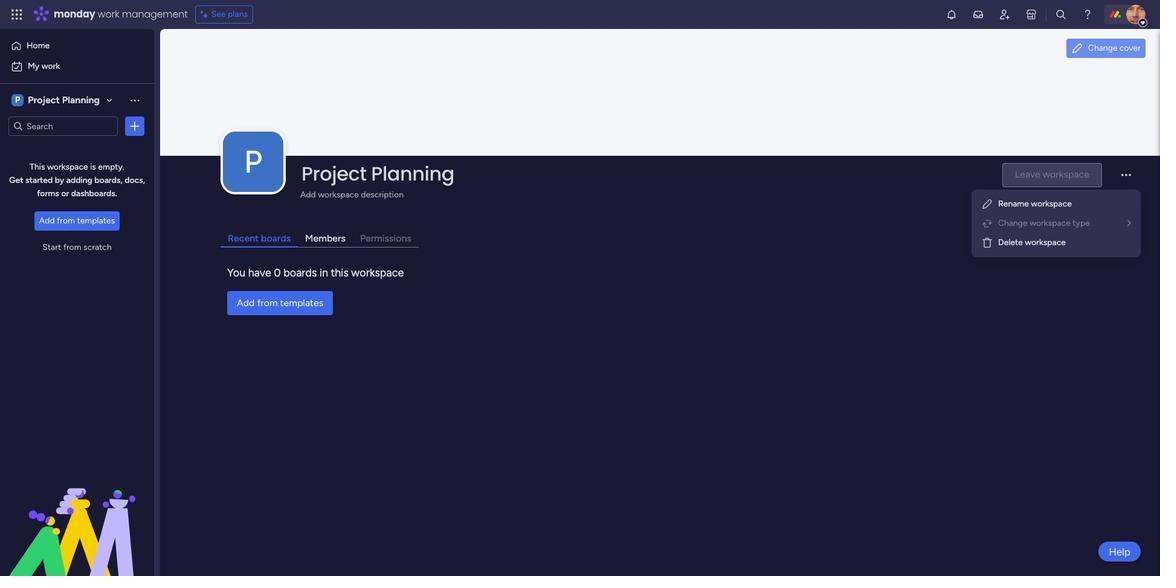 Task type: locate. For each thing, give the bounding box(es) containing it.
1 horizontal spatial work
[[98, 7, 119, 21]]

1 horizontal spatial change
[[1089, 43, 1118, 53]]

change
[[1089, 43, 1118, 53], [999, 218, 1028, 229]]

0 vertical spatial boards
[[261, 233, 291, 244]]

add from templates down 0
[[237, 297, 324, 309]]

workspace selection element
[[11, 93, 102, 108]]

my work link
[[7, 57, 147, 76]]

project planning up search in workspace field
[[28, 94, 100, 106]]

start
[[42, 242, 61, 252]]

change down rename
[[999, 218, 1028, 229]]

add up members at left top
[[301, 190, 316, 200]]

p
[[15, 95, 20, 105], [244, 143, 263, 181]]

my
[[28, 61, 39, 71]]

list arrow image
[[1128, 219, 1132, 228]]

0 vertical spatial planning
[[62, 94, 100, 106]]

project planning up description
[[302, 160, 455, 187]]

work inside my work option
[[42, 61, 60, 71]]

started
[[25, 175, 53, 185]]

workspace up change workspace type menu item
[[1032, 199, 1073, 209]]

workspace for delete
[[1026, 238, 1067, 248]]

0 vertical spatial templates
[[77, 216, 115, 226]]

start from scratch button
[[34, 238, 120, 257]]

work right the monday
[[98, 7, 119, 21]]

monday work management
[[54, 7, 188, 21]]

1 vertical spatial p
[[244, 143, 263, 181]]

1 horizontal spatial templates
[[280, 297, 324, 309]]

0 horizontal spatial planning
[[62, 94, 100, 106]]

2 vertical spatial from
[[257, 297, 278, 309]]

1 horizontal spatial p
[[244, 143, 263, 181]]

add from templates up start from scratch
[[39, 216, 115, 226]]

from right start
[[63, 242, 81, 252]]

docs,
[[125, 175, 145, 185]]

this
[[331, 267, 349, 280]]

workspace inside menu item
[[1030, 218, 1071, 229]]

Search in workspace field
[[25, 119, 101, 133]]

0 vertical spatial p
[[15, 95, 20, 105]]

add from templates
[[39, 216, 115, 226], [237, 297, 324, 309]]

description
[[361, 190, 404, 200]]

workspace down rename workspace
[[1030, 218, 1071, 229]]

change inside "button"
[[1089, 43, 1118, 53]]

boards right recent
[[261, 233, 291, 244]]

1 vertical spatial from
[[63, 242, 81, 252]]

project planning
[[28, 94, 100, 106], [302, 160, 455, 187]]

change inside menu item
[[999, 218, 1028, 229]]

0 horizontal spatial p
[[15, 95, 20, 105]]

templates up scratch
[[77, 216, 115, 226]]

1 vertical spatial project
[[302, 160, 367, 187]]

change left 'cover'
[[1089, 43, 1118, 53]]

get
[[9, 175, 23, 185]]

home link
[[7, 36, 147, 56]]

0
[[274, 267, 281, 280]]

rename workspace image
[[982, 198, 994, 210]]

project inside workspace selection element
[[28, 94, 60, 106]]

p inside icon
[[15, 95, 20, 105]]

1 vertical spatial add
[[39, 216, 55, 226]]

2 vertical spatial add
[[237, 297, 255, 309]]

add from templates button up start from scratch
[[34, 211, 120, 231]]

boards right 0
[[284, 267, 317, 280]]

from down have
[[257, 297, 278, 309]]

1 horizontal spatial project planning
[[302, 160, 455, 187]]

0 horizontal spatial project
[[28, 94, 60, 106]]

planning inside workspace selection element
[[62, 94, 100, 106]]

templates
[[77, 216, 115, 226], [280, 297, 324, 309]]

work
[[98, 7, 119, 21], [42, 61, 60, 71]]

have
[[248, 267, 271, 280]]

project
[[28, 94, 60, 106], [302, 160, 367, 187]]

project right workspace icon
[[28, 94, 60, 106]]

0 horizontal spatial add
[[39, 216, 55, 226]]

project up add workspace description
[[302, 160, 367, 187]]

planning up search in workspace field
[[62, 94, 100, 106]]

lottie animation image
[[0, 455, 154, 577]]

0 vertical spatial project planning
[[28, 94, 100, 106]]

this workspace is empty. get started by adding boards, docs, forms or dashboards.
[[9, 162, 145, 199]]

add down you
[[237, 297, 255, 309]]

0 horizontal spatial add from templates
[[39, 216, 115, 226]]

work right my
[[42, 61, 60, 71]]

in
[[320, 267, 328, 280]]

start from scratch
[[42, 242, 112, 252]]

add from templates button down 0
[[227, 291, 333, 316]]

workspace for change
[[1030, 218, 1071, 229]]

1 horizontal spatial add from templates button
[[227, 291, 333, 316]]

p inside image
[[244, 143, 263, 181]]

help image
[[1082, 8, 1094, 21]]

0 vertical spatial work
[[98, 7, 119, 21]]

0 horizontal spatial project planning
[[28, 94, 100, 106]]

see plans button
[[195, 5, 253, 24]]

1 vertical spatial planning
[[371, 160, 455, 187]]

add
[[301, 190, 316, 200], [39, 216, 55, 226], [237, 297, 255, 309]]

0 horizontal spatial change
[[999, 218, 1028, 229]]

templates down you have 0 boards in this workspace
[[280, 297, 324, 309]]

workspace up by
[[47, 162, 88, 172]]

0 vertical spatial change
[[1089, 43, 1118, 53]]

workspace for add
[[318, 190, 359, 200]]

add up start
[[39, 216, 55, 226]]

adding
[[66, 175, 92, 185]]

from
[[57, 216, 75, 226], [63, 242, 81, 252], [257, 297, 278, 309]]

1 vertical spatial work
[[42, 61, 60, 71]]

1 horizontal spatial planning
[[371, 160, 455, 187]]

1 vertical spatial add from templates button
[[227, 291, 333, 316]]

workspace image
[[11, 94, 24, 107]]

1 horizontal spatial add
[[237, 297, 255, 309]]

1 vertical spatial boards
[[284, 267, 317, 280]]

members
[[305, 233, 346, 244]]

notifications image
[[946, 8, 958, 21]]

1 vertical spatial change
[[999, 218, 1028, 229]]

0 horizontal spatial work
[[42, 61, 60, 71]]

cover
[[1120, 43, 1142, 53]]

scratch
[[83, 242, 112, 252]]

plans
[[228, 9, 248, 19]]

add from templates button
[[34, 211, 120, 231], [227, 291, 333, 316]]

planning up description
[[371, 160, 455, 187]]

work for my
[[42, 61, 60, 71]]

0 vertical spatial from
[[57, 216, 75, 226]]

workspace image
[[223, 132, 284, 192]]

boards
[[261, 233, 291, 244], [284, 267, 317, 280]]

workspace inside this workspace is empty. get started by adding boards, docs, forms or dashboards.
[[47, 162, 88, 172]]

workspace left description
[[318, 190, 359, 200]]

0 horizontal spatial templates
[[77, 216, 115, 226]]

from down or
[[57, 216, 75, 226]]

workspace
[[47, 162, 88, 172], [318, 190, 359, 200], [1032, 199, 1073, 209], [1030, 218, 1071, 229], [1026, 238, 1067, 248], [351, 267, 404, 280]]

forms
[[37, 188, 59, 199]]

invite members image
[[999, 8, 1012, 21]]

by
[[55, 175, 64, 185]]

help
[[1110, 546, 1131, 558]]

rename
[[999, 199, 1030, 209]]

0 vertical spatial add from templates
[[39, 216, 115, 226]]

workspace options image
[[129, 94, 141, 106]]

workspace down change workspace type
[[1026, 238, 1067, 248]]

planning
[[62, 94, 100, 106], [371, 160, 455, 187]]

you
[[227, 267, 246, 280]]

0 vertical spatial add
[[301, 190, 316, 200]]

change workspace type menu item
[[982, 216, 1132, 231]]

0 vertical spatial add from templates button
[[34, 211, 120, 231]]

0 horizontal spatial add from templates button
[[34, 211, 120, 231]]

permissions
[[360, 233, 412, 244]]

2 horizontal spatial add
[[301, 190, 316, 200]]

1 vertical spatial templates
[[280, 297, 324, 309]]

0 vertical spatial project
[[28, 94, 60, 106]]

add for rightmost add from templates button
[[237, 297, 255, 309]]

1 vertical spatial project planning
[[302, 160, 455, 187]]

1 vertical spatial add from templates
[[237, 297, 324, 309]]



Task type: describe. For each thing, give the bounding box(es) containing it.
change cover
[[1089, 43, 1142, 53]]

1 horizontal spatial add from templates
[[237, 297, 324, 309]]

from for rightmost add from templates button
[[257, 297, 278, 309]]

search everything image
[[1056, 8, 1068, 21]]

management
[[122, 7, 188, 21]]

workspace for rename
[[1032, 199, 1073, 209]]

1 horizontal spatial project
[[302, 160, 367, 187]]

add workspace description
[[301, 190, 404, 200]]

delete workspace
[[999, 238, 1067, 248]]

this
[[30, 162, 45, 172]]

type
[[1073, 218, 1091, 229]]

options image
[[129, 120, 141, 132]]

recent
[[228, 233, 259, 244]]

v2 ellipsis image
[[1122, 174, 1132, 185]]

monday
[[54, 7, 95, 21]]

update feed image
[[973, 8, 985, 21]]

work for monday
[[98, 7, 119, 21]]

project planning inside workspace selection element
[[28, 94, 100, 106]]

empty.
[[98, 162, 124, 172]]

monday marketplace image
[[1026, 8, 1038, 21]]

workspace for this
[[47, 162, 88, 172]]

my work option
[[7, 57, 147, 76]]

lottie animation element
[[0, 455, 154, 577]]

is
[[90, 162, 96, 172]]

p for workspace image
[[244, 143, 263, 181]]

boards,
[[94, 175, 123, 185]]

see
[[211, 9, 226, 19]]

change workspace type image
[[982, 218, 994, 230]]

select product image
[[11, 8, 23, 21]]

p button
[[223, 132, 284, 192]]

you have 0 boards in this workspace
[[227, 267, 404, 280]]

james peterson image
[[1127, 5, 1146, 24]]

my work
[[28, 61, 60, 71]]

from for start from scratch button
[[63, 242, 81, 252]]

dashboards.
[[71, 188, 117, 199]]

from for the top add from templates button
[[57, 216, 75, 226]]

change cover button
[[1067, 39, 1146, 58]]

or
[[61, 188, 69, 199]]

help button
[[1099, 542, 1142, 562]]

change workspace type
[[999, 218, 1091, 229]]

change for change workspace type
[[999, 218, 1028, 229]]

recent boards
[[228, 233, 291, 244]]

delete workspace image
[[982, 237, 994, 249]]

add for the top add from templates button
[[39, 216, 55, 226]]

p for workspace icon
[[15, 95, 20, 105]]

Project Planning field
[[299, 160, 993, 187]]

workspace down permissions
[[351, 267, 404, 280]]

home option
[[7, 36, 147, 56]]

rename workspace
[[999, 199, 1073, 209]]

home
[[27, 41, 50, 51]]

delete
[[999, 238, 1024, 248]]

see plans
[[211, 9, 248, 19]]

change for change cover
[[1089, 43, 1118, 53]]



Task type: vqa. For each thing, say whether or not it's contained in the screenshot.
GET
yes



